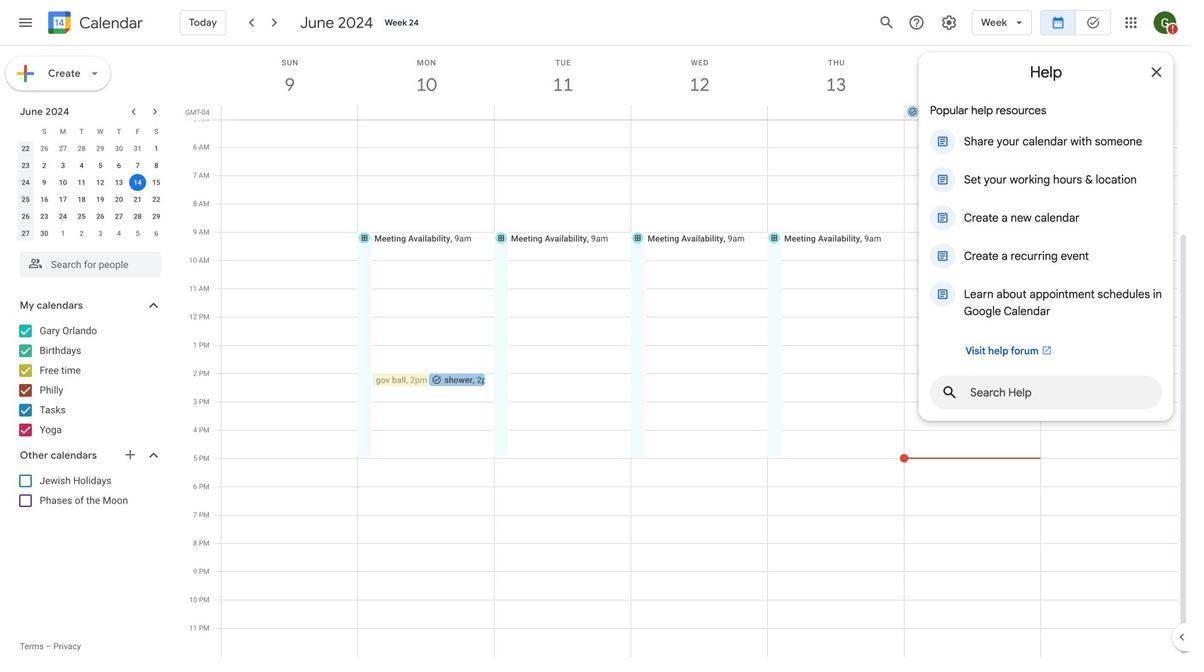 Task type: locate. For each thing, give the bounding box(es) containing it.
thursday, june 13 element
[[768, 46, 905, 105]]

20 element
[[110, 191, 127, 208]]

9 element
[[36, 174, 53, 191]]

may 31 element
[[129, 140, 146, 157]]

21 element
[[129, 191, 146, 208]]

row
[[215, 105, 1189, 120], [16, 123, 166, 140], [16, 140, 166, 157], [16, 157, 166, 174], [16, 174, 166, 191], [16, 191, 166, 208], [16, 208, 166, 225], [16, 225, 166, 242]]

23 element
[[36, 208, 53, 225]]

may 26 element
[[36, 140, 53, 157]]

5 element
[[92, 157, 109, 174]]

add other calendars image
[[123, 448, 137, 462]]

may 30 element
[[110, 140, 127, 157]]

27 element
[[110, 208, 127, 225]]

24 element
[[54, 208, 71, 225]]

settings menu image
[[941, 14, 958, 31]]

11 element
[[73, 174, 90, 191]]

28 element
[[129, 208, 146, 225]]

19 element
[[92, 191, 109, 208]]

22 element
[[148, 191, 165, 208]]

july 5 element
[[129, 225, 146, 242]]

18 element
[[73, 191, 90, 208]]

row group inside june 2024 "grid"
[[16, 140, 166, 242]]

heading inside calendar element
[[76, 15, 143, 31]]

may 29 element
[[92, 140, 109, 157]]

heading
[[76, 15, 143, 31]]

None search field
[[0, 246, 176, 277]]

cell
[[222, 105, 358, 120], [358, 105, 495, 120], [495, 105, 631, 120], [631, 105, 768, 120], [768, 105, 904, 120], [1041, 105, 1177, 120], [128, 174, 147, 191]]

support image
[[908, 14, 925, 31]]

other calendars list
[[3, 470, 176, 512]]

3 element
[[54, 157, 71, 174]]

grid
[[181, 46, 1189, 658]]

25 element
[[73, 208, 90, 225]]

cell inside june 2024 "grid"
[[128, 174, 147, 191]]

1 element
[[148, 140, 165, 157]]

row group
[[16, 140, 166, 242]]

16 element
[[36, 191, 53, 208]]

10 element
[[54, 174, 71, 191]]

may 27 element
[[54, 140, 71, 157]]

july 6 element
[[148, 225, 165, 242]]



Task type: describe. For each thing, give the bounding box(es) containing it.
15 element
[[148, 174, 165, 191]]

main drawer image
[[17, 14, 34, 31]]

13 element
[[110, 174, 127, 191]]

july 4 element
[[110, 225, 127, 242]]

26 element
[[92, 208, 109, 225]]

monday, june 10 element
[[358, 46, 495, 105]]

7 element
[[129, 157, 146, 174]]

4 element
[[73, 157, 90, 174]]

july 2 element
[[73, 225, 90, 242]]

saturday, june 15 element
[[1041, 46, 1178, 105]]

my calendars list
[[3, 320, 176, 442]]

Search for people text field
[[28, 252, 153, 277]]

july 3 element
[[92, 225, 109, 242]]

2 element
[[36, 157, 53, 174]]

6 element
[[110, 157, 127, 174]]

12 element
[[92, 174, 109, 191]]

14, today element
[[129, 174, 146, 191]]

tuesday, june 11 element
[[495, 46, 631, 105]]

wednesday, june 12 element
[[631, 46, 768, 105]]

30 element
[[36, 225, 53, 242]]

29 element
[[148, 208, 165, 225]]

june 2024 grid
[[13, 123, 166, 242]]

sunday, june 9 element
[[222, 46, 358, 105]]

calendar element
[[45, 8, 143, 40]]

july 1 element
[[54, 225, 71, 242]]

may 28 element
[[73, 140, 90, 157]]

8 element
[[148, 157, 165, 174]]

17 element
[[54, 191, 71, 208]]



Task type: vqa. For each thing, say whether or not it's contained in the screenshot.
'December 8' element
no



